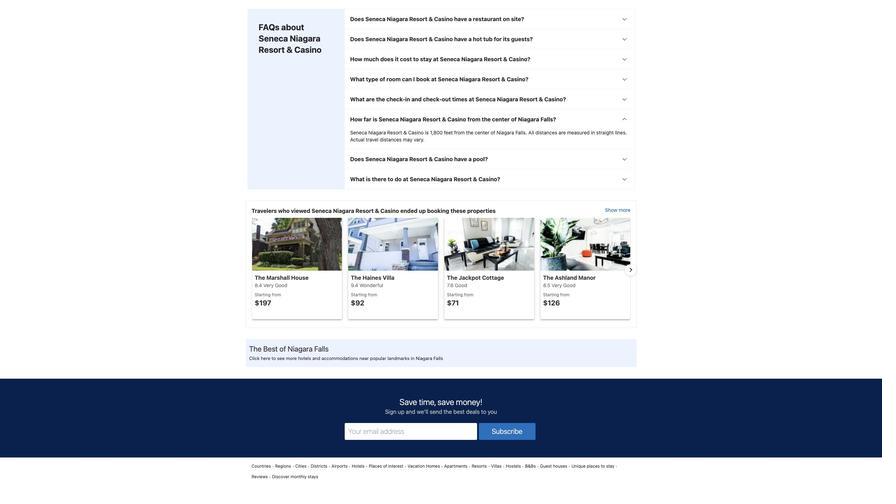 Task type: describe. For each thing, give the bounding box(es) containing it.
to inside 'dropdown button'
[[388, 176, 394, 183]]

in inside the best of niagara falls click here to see more hotels and accommodations near popular landmarks in niagara falls
[[411, 356, 415, 362]]

what for what are the check-in and check-out times at seneca niagara resort & casino?
[[351, 96, 365, 103]]

b&bs link
[[526, 464, 536, 470]]

starting from $92
[[351, 293, 378, 307]]

casino? inside dropdown button
[[507, 76, 529, 83]]

unique places to stay link
[[572, 464, 615, 470]]

to inside the best of niagara falls click here to see more hotels and accommodations near popular landmarks in niagara falls
[[272, 356, 276, 362]]

haines
[[363, 275, 382, 281]]

countries link
[[252, 464, 271, 470]]

the haines villa 9.4 wonderful
[[351, 275, 395, 289]]

2 check- from the left
[[423, 96, 442, 103]]

does for does seneca niagara resort & casino have a pool?
[[351, 156, 364, 163]]

villas
[[492, 464, 502, 470]]

there
[[372, 176, 387, 183]]

starting for $126
[[544, 293, 560, 298]]

you
[[488, 409, 497, 416]]

much
[[364, 56, 379, 62]]

& inside "how much does it cost to stay at seneca niagara resort & casino?" dropdown button
[[504, 56, 508, 62]]

about
[[282, 22, 304, 32]]

and inside dropdown button
[[412, 96, 422, 103]]

seneca niagara resort & casino is 1,800 feet from the center of niagara falls. all distances are measured in straight lines. actual travel distances may vary.
[[351, 130, 628, 143]]

hostels link
[[506, 464, 521, 470]]

a for hot
[[469, 36, 472, 42]]

at inside dropdown button
[[432, 76, 437, 83]]

pool?
[[473, 156, 488, 163]]

regions link
[[275, 464, 291, 470]]

guest houses link
[[541, 464, 568, 470]]

is inside dropdown button
[[373, 116, 378, 123]]

jackpot
[[459, 275, 481, 281]]

center for casino
[[493, 116, 510, 123]]

does seneca niagara resort & casino have a restaurant on site?
[[351, 16, 525, 22]]

discover
[[272, 475, 290, 480]]

is inside 'dropdown button'
[[366, 176, 371, 183]]

the for the haines villa
[[351, 275, 362, 281]]

in inside 'seneca niagara resort & casino is 1,800 feet from the center of niagara falls. all distances are measured in straight lines. actual travel distances may vary.'
[[592, 130, 596, 136]]

how far is seneca niagara resort & casino from the center of niagara falls?
[[351, 116, 557, 123]]

accordion control element
[[345, 9, 635, 190]]

from for $197
[[272, 293, 281, 298]]

best
[[454, 409, 465, 416]]

far
[[364, 116, 372, 123]]

0 horizontal spatial distances
[[380, 137, 402, 143]]

casino? up falls?
[[545, 96, 567, 103]]

& inside how far is seneca niagara resort & casino from the center of niagara falls? dropdown button
[[442, 116, 447, 123]]

region containing $197
[[246, 218, 637, 323]]

what is there to do at seneca niagara resort & casino?
[[351, 176, 501, 183]]

vacation
[[408, 464, 425, 470]]

0 vertical spatial distances
[[536, 130, 558, 136]]

vacation homes link
[[408, 464, 440, 470]]

the for the ashland manor
[[544, 275, 554, 281]]

starting for $71
[[447, 293, 463, 298]]

the for &
[[467, 130, 474, 136]]

reviews link
[[252, 474, 268, 481]]

reviews
[[252, 475, 268, 480]]

apartments link
[[445, 464, 468, 470]]

hotels
[[298, 356, 311, 362]]

who
[[278, 208, 290, 214]]

out
[[442, 96, 451, 103]]

site?
[[512, 16, 525, 22]]

& inside 'what type of room can i book at seneca niagara resort & casino?' dropdown button
[[502, 76, 506, 83]]

cottage
[[483, 275, 505, 281]]

to inside "save time, save money! sign up and we'll send the best deals to you"
[[482, 409, 487, 416]]

airports
[[332, 464, 348, 470]]

seneca inside 'faqs about seneca niagara resort & casino'
[[259, 34, 288, 43]]

seneca inside dropdown button
[[438, 76, 459, 83]]

marshall
[[267, 275, 290, 281]]

how for how much does it cost to stay at seneca niagara resort & casino?
[[351, 56, 363, 62]]

type
[[366, 76, 379, 83]]

send
[[430, 409, 443, 416]]

$92
[[351, 299, 365, 307]]

best
[[264, 345, 278, 354]]

does seneca niagara resort & casino have a pool?
[[351, 156, 488, 163]]

sign
[[385, 409, 397, 416]]

the for the jackpot cottage
[[447, 275, 458, 281]]

starting for $92
[[351, 293, 367, 298]]

feet
[[444, 130, 453, 136]]

on
[[503, 16, 510, 22]]

may
[[403, 137, 413, 143]]

starting for $197
[[255, 293, 271, 298]]

from for $71
[[465, 293, 474, 298]]

houses
[[554, 464, 568, 470]]

monthly
[[291, 475, 307, 480]]

for
[[494, 36, 502, 42]]

faqs
[[259, 22, 280, 32]]

resort inside 'dropdown button'
[[454, 176, 472, 183]]

vacation homes
[[408, 464, 440, 470]]

good for $126
[[564, 283, 576, 289]]

$71
[[447, 299, 459, 307]]

1 horizontal spatial more
[[619, 207, 631, 213]]

casino inside does seneca niagara resort & casino have a restaurant on site? dropdown button
[[435, 16, 453, 22]]

places of interest
[[369, 464, 404, 470]]

unique places to stay
[[572, 464, 615, 470]]

cities link
[[296, 464, 307, 470]]

at up what type of room can i book at seneca niagara resort & casino? in the top of the page
[[434, 56, 439, 62]]

hostels
[[506, 464, 521, 470]]

stay inside save time, save money! footer
[[607, 464, 615, 470]]

casino? inside 'dropdown button'
[[479, 176, 501, 183]]

actual
[[351, 137, 365, 143]]

resorts
[[472, 464, 487, 470]]

Your email address email field
[[345, 424, 477, 441]]

how much does it cost to stay at seneca niagara resort & casino? button
[[345, 49, 635, 69]]

we'll
[[417, 409, 429, 416]]

the jackpot cottage 7.6 good
[[447, 275, 505, 289]]

near
[[360, 356, 369, 362]]

casino inside 'seneca niagara resort & casino is 1,800 feet from the center of niagara falls. all distances are measured in straight lines. actual travel distances may vary.'
[[409, 130, 424, 136]]

stays
[[308, 475, 319, 480]]

does seneca niagara resort & casino have a hot tub for its guests?
[[351, 36, 533, 42]]

the marshall house 8.4 very good
[[255, 275, 309, 289]]

in inside dropdown button
[[406, 96, 411, 103]]

discover monthly stays link
[[272, 474, 319, 481]]

save time, save money! footer
[[0, 379, 883, 481]]

districts
[[311, 464, 328, 470]]

guest
[[541, 464, 552, 470]]

and inside "save time, save money! sign up and we'll send the best deals to you"
[[406, 409, 416, 416]]

8.5 very
[[544, 283, 562, 289]]

cities
[[296, 464, 307, 470]]

to right places
[[602, 464, 606, 470]]

subscribe
[[492, 428, 523, 436]]

its
[[504, 36, 510, 42]]

deals
[[467, 409, 480, 416]]

what are the check-in and check-out times at seneca niagara resort & casino? button
[[345, 90, 635, 109]]

the for the best of niagara falls
[[249, 345, 262, 354]]

does for does seneca niagara resort & casino have a restaurant on site?
[[351, 16, 364, 22]]

1 horizontal spatial falls
[[434, 356, 444, 362]]

guest houses
[[541, 464, 568, 470]]

these
[[451, 208, 466, 214]]



Task type: vqa. For each thing, say whether or not it's contained in the screenshot.
adults
no



Task type: locate. For each thing, give the bounding box(es) containing it.
1 starting from the left
[[255, 293, 271, 298]]

2 starting from the left
[[351, 293, 367, 298]]

niagara inside dropdown button
[[460, 76, 481, 83]]

casino inside how far is seneca niagara resort & casino from the center of niagara falls? dropdown button
[[448, 116, 467, 123]]

are down type
[[366, 96, 375, 103]]

villas link
[[492, 464, 502, 470]]

of inside dropdown button
[[380, 76, 386, 83]]

2 a from the top
[[469, 36, 472, 42]]

0 vertical spatial and
[[412, 96, 422, 103]]

is
[[373, 116, 378, 123], [425, 130, 429, 136], [366, 176, 371, 183]]

& inside 'seneca niagara resort & casino is 1,800 feet from the center of niagara falls. all distances are measured in straight lines. actual travel distances may vary.'
[[404, 130, 407, 136]]

0 vertical spatial in
[[406, 96, 411, 103]]

more right show
[[619, 207, 631, 213]]

are left measured
[[559, 130, 566, 136]]

center
[[493, 116, 510, 123], [475, 130, 490, 136]]

to left you on the right
[[482, 409, 487, 416]]

times
[[453, 96, 468, 103]]

interest
[[389, 464, 404, 470]]

manor
[[579, 275, 596, 281]]

the inside "the jackpot cottage 7.6 good"
[[447, 275, 458, 281]]

at
[[434, 56, 439, 62], [432, 76, 437, 83], [469, 96, 475, 103], [403, 176, 409, 183]]

& inside 'faqs about seneca niagara resort & casino'
[[287, 45, 293, 55]]

does seneca niagara resort & casino have a pool? button
[[345, 149, 635, 169]]

does
[[351, 16, 364, 22], [351, 36, 364, 42], [351, 156, 364, 163]]

casino up vary.
[[409, 130, 424, 136]]

is inside 'seneca niagara resort & casino is 1,800 feet from the center of niagara falls. all distances are measured in straight lines. actual travel distances may vary.'
[[425, 130, 429, 136]]

travelers
[[252, 208, 277, 214]]

how left far
[[351, 116, 363, 123]]

& up the does seneca niagara resort & casino have a hot tub for its guests?
[[429, 16, 433, 22]]

what for what type of room can i book at seneca niagara resort & casino?
[[351, 76, 365, 83]]

1 horizontal spatial check-
[[423, 96, 442, 103]]

of right places
[[383, 464, 387, 470]]

a for pool?
[[469, 156, 472, 163]]

from for $92
[[368, 293, 378, 298]]

0 vertical spatial how
[[351, 56, 363, 62]]

2 does from the top
[[351, 36, 364, 42]]

are inside what are the check-in and check-out times at seneca niagara resort & casino? dropdown button
[[366, 96, 375, 103]]

starting inside starting from $71
[[447, 293, 463, 298]]

2 vertical spatial a
[[469, 156, 472, 163]]

is left the 1,800
[[425, 130, 429, 136]]

2 what from the top
[[351, 96, 365, 103]]

show
[[606, 207, 618, 213]]

in right landmarks
[[411, 356, 415, 362]]

and down i
[[412, 96, 422, 103]]

stay right cost
[[421, 56, 432, 62]]

in down "can"
[[406, 96, 411, 103]]

1 vertical spatial a
[[469, 36, 472, 42]]

how far is seneca niagara resort & casino from the center of niagara falls? button
[[345, 110, 635, 129]]

1 vertical spatial up
[[398, 409, 405, 416]]

from right feet
[[455, 130, 465, 136]]

good for $197
[[275, 283, 288, 289]]

3 what from the top
[[351, 176, 365, 183]]

& up the may
[[404, 130, 407, 136]]

how left much
[[351, 56, 363, 62]]

good inside the marshall house 8.4 very good
[[275, 283, 288, 289]]

how for how far is seneca niagara resort & casino from the center of niagara falls?
[[351, 116, 363, 123]]

seneca inside 'seneca niagara resort & casino is 1,800 feet from the center of niagara falls. all distances are measured in straight lines. actual travel distances may vary.'
[[351, 130, 367, 136]]

good down ashland on the bottom of the page
[[564, 283, 576, 289]]

2 good from the left
[[564, 283, 576, 289]]

have for hot
[[455, 36, 468, 42]]

1 vertical spatial what
[[351, 96, 365, 103]]

center down how far is seneca niagara resort & casino from the center of niagara falls? dropdown button
[[475, 130, 490, 136]]

a for restaurant
[[469, 16, 472, 22]]

distances left the may
[[380, 137, 402, 143]]

what left type
[[351, 76, 365, 83]]

& down about
[[287, 45, 293, 55]]

& inside does seneca niagara resort & casino have a hot tub for its guests? dropdown button
[[429, 36, 433, 42]]

good
[[275, 283, 288, 289], [564, 283, 576, 289]]

1 horizontal spatial center
[[493, 116, 510, 123]]

are inside 'seneca niagara resort & casino is 1,800 feet from the center of niagara falls. all distances are measured in straight lines. actual travel distances may vary.'
[[559, 130, 566, 136]]

places
[[369, 464, 382, 470]]

what left there
[[351, 176, 365, 183]]

seneca
[[366, 16, 386, 22], [259, 34, 288, 43], [366, 36, 386, 42], [440, 56, 460, 62], [438, 76, 459, 83], [476, 96, 496, 103], [379, 116, 399, 123], [351, 130, 367, 136], [366, 156, 386, 163], [410, 176, 430, 183], [312, 208, 332, 214]]

the down save
[[444, 409, 452, 416]]

casino down about
[[295, 45, 322, 55]]

0 vertical spatial what
[[351, 76, 365, 83]]

show more
[[606, 207, 631, 213]]

region
[[246, 218, 637, 323]]

save
[[438, 398, 455, 408]]

discover monthly stays
[[272, 475, 319, 480]]

casino left ended
[[381, 208, 399, 214]]

how
[[351, 56, 363, 62], [351, 116, 363, 123]]

here
[[261, 356, 271, 362]]

2 horizontal spatial in
[[592, 130, 596, 136]]

what up far
[[351, 96, 365, 103]]

0 vertical spatial a
[[469, 16, 472, 22]]

what inside 'dropdown button'
[[351, 176, 365, 183]]

niagara inside 'dropdown button'
[[432, 176, 453, 183]]

from down the ashland manor 8.5 very good
[[561, 293, 570, 298]]

b&bs
[[526, 464, 536, 470]]

the inside the ashland manor 8.5 very good
[[544, 275, 554, 281]]

apartments
[[445, 464, 468, 470]]

0 horizontal spatial stay
[[421, 56, 432, 62]]

2 how from the top
[[351, 116, 363, 123]]

1 vertical spatial are
[[559, 130, 566, 136]]

does for does seneca niagara resort & casino have a hot tub for its guests?
[[351, 36, 364, 42]]

from inside starting from $92
[[368, 293, 378, 298]]

book
[[417, 76, 430, 83]]

2 horizontal spatial is
[[425, 130, 429, 136]]

see
[[277, 356, 285, 362]]

and
[[412, 96, 422, 103], [313, 356, 321, 362], [406, 409, 416, 416]]

have left the "hot"
[[455, 36, 468, 42]]

& down "how much does it cost to stay at seneca niagara resort & casino?" dropdown button
[[502, 76, 506, 83]]

resort inside 'faqs about seneca niagara resort & casino'
[[259, 45, 285, 55]]

casino? down guests?
[[509, 56, 531, 62]]

a left the "hot"
[[469, 36, 472, 42]]

casino inside does seneca niagara resort & casino have a hot tub for its guests? dropdown button
[[435, 36, 453, 42]]

can
[[402, 76, 412, 83]]

the up 9.4 wonderful
[[351, 275, 362, 281]]

starting inside starting from $197
[[255, 293, 271, 298]]

of right type
[[380, 76, 386, 83]]

at right times
[[469, 96, 475, 103]]

the inside "save time, save money! sign up and we'll send the best deals to you"
[[444, 409, 452, 416]]

0 horizontal spatial falls
[[315, 345, 329, 354]]

1 horizontal spatial stay
[[607, 464, 615, 470]]

& inside does seneca niagara resort & casino have a pool? dropdown button
[[429, 156, 433, 163]]

starting inside starting from $126
[[544, 293, 560, 298]]

at right book on the left top of the page
[[432, 76, 437, 83]]

the
[[376, 96, 385, 103], [482, 116, 491, 123], [467, 130, 474, 136], [444, 409, 452, 416]]

vary.
[[414, 137, 425, 143]]

guests?
[[512, 36, 533, 42]]

stay
[[421, 56, 432, 62], [607, 464, 615, 470]]

3 does from the top
[[351, 156, 364, 163]]

the up the 8.4 very
[[255, 275, 265, 281]]

house
[[291, 275, 309, 281]]

0 horizontal spatial check-
[[387, 96, 406, 103]]

1 vertical spatial distances
[[380, 137, 402, 143]]

hotels
[[352, 464, 365, 470]]

1 vertical spatial is
[[425, 130, 429, 136]]

from
[[468, 116, 481, 123], [455, 130, 465, 136], [272, 293, 281, 298], [368, 293, 378, 298], [465, 293, 474, 298], [561, 293, 570, 298]]

resort inside 'seneca niagara resort & casino is 1,800 feet from the center of niagara falls. all distances are measured in straight lines. actual travel distances may vary.'
[[388, 130, 402, 136]]

a left restaurant
[[469, 16, 472, 22]]

what for what is there to do at seneca niagara resort & casino?
[[351, 176, 365, 183]]

0 vertical spatial does
[[351, 16, 364, 22]]

hotels link
[[352, 464, 365, 470]]

starting up '$92' on the left bottom of page
[[351, 293, 367, 298]]

lines.
[[616, 130, 628, 136]]

7.6 good
[[447, 283, 468, 289]]

2 vertical spatial and
[[406, 409, 416, 416]]

3 starting from the left
[[447, 293, 463, 298]]

0 vertical spatial are
[[366, 96, 375, 103]]

the down type
[[376, 96, 385, 103]]

& up what is there to do at seneca niagara resort & casino?
[[429, 156, 433, 163]]

travel
[[366, 137, 379, 143]]

the inside what are the check-in and check-out times at seneca niagara resort & casino? dropdown button
[[376, 96, 385, 103]]

3 have from the top
[[455, 156, 468, 163]]

hot
[[473, 36, 483, 42]]

ended
[[401, 208, 418, 214]]

2 vertical spatial have
[[455, 156, 468, 163]]

0 vertical spatial center
[[493, 116, 510, 123]]

of down how far is seneca niagara resort & casino from the center of niagara falls? dropdown button
[[491, 130, 496, 136]]

is left there
[[366, 176, 371, 183]]

0 horizontal spatial in
[[406, 96, 411, 103]]

casino? down "how much does it cost to stay at seneca niagara resort & casino?" dropdown button
[[507, 76, 529, 83]]

& inside 'what is there to do at seneca niagara resort & casino?' 'dropdown button'
[[474, 176, 478, 183]]

& down 'does seneca niagara resort & casino have a restaurant on site?' in the top of the page
[[429, 36, 433, 42]]

0 vertical spatial falls
[[315, 345, 329, 354]]

1 check- from the left
[[387, 96, 406, 103]]

$197
[[255, 299, 271, 307]]

up right ended
[[419, 208, 426, 214]]

travelers who viewed seneca niagara resort & casino ended up booking these properties
[[252, 208, 496, 214]]

show more link
[[606, 207, 631, 215]]

and down save
[[406, 409, 416, 416]]

niagara inside 'faqs about seneca niagara resort & casino'
[[290, 34, 321, 43]]

what inside dropdown button
[[351, 76, 365, 83]]

what are the check-in and check-out times at seneca niagara resort & casino?
[[351, 96, 567, 103]]

1 vertical spatial more
[[286, 356, 297, 362]]

starting up $71
[[447, 293, 463, 298]]

of inside dropdown button
[[512, 116, 517, 123]]

& down its
[[504, 56, 508, 62]]

time,
[[419, 398, 436, 408]]

1 vertical spatial falls
[[434, 356, 444, 362]]

1 vertical spatial how
[[351, 116, 363, 123]]

1 does from the top
[[351, 16, 364, 22]]

stay inside dropdown button
[[421, 56, 432, 62]]

& up falls?
[[539, 96, 544, 103]]

the inside the marshall house 8.4 very good
[[255, 275, 265, 281]]

center up 'seneca niagara resort & casino is 1,800 feet from the center of niagara falls. all distances are measured in straight lines. actual travel distances may vary.'
[[493, 116, 510, 123]]

and inside the best of niagara falls click here to see more hotels and accommodations near popular landmarks in niagara falls
[[313, 356, 321, 362]]

from inside dropdown button
[[468, 116, 481, 123]]

casino? down does seneca niagara resort & casino have a pool? dropdown button
[[479, 176, 501, 183]]

0 horizontal spatial is
[[366, 176, 371, 183]]

& inside does seneca niagara resort & casino have a restaurant on site? dropdown button
[[429, 16, 433, 22]]

1 vertical spatial does
[[351, 36, 364, 42]]

casino inside does seneca niagara resort & casino have a pool? dropdown button
[[435, 156, 453, 163]]

1 vertical spatial have
[[455, 36, 468, 42]]

a left pool?
[[469, 156, 472, 163]]

save time, save money! sign up and we'll send the best deals to you
[[385, 398, 497, 416]]

casino down feet
[[435, 156, 453, 163]]

& down pool?
[[474, 176, 478, 183]]

1 what from the top
[[351, 76, 365, 83]]

center for feet
[[475, 130, 490, 136]]

4 starting from the left
[[544, 293, 560, 298]]

to right cost
[[414, 56, 419, 62]]

the for money!
[[444, 409, 452, 416]]

0 vertical spatial up
[[419, 208, 426, 214]]

0 vertical spatial stay
[[421, 56, 432, 62]]

the inside 'seneca niagara resort & casino is 1,800 feet from the center of niagara falls. all distances are measured in straight lines. actual travel distances may vary.'
[[467, 130, 474, 136]]

check- down room
[[387, 96, 406, 103]]

stay right places
[[607, 464, 615, 470]]

3 a from the top
[[469, 156, 472, 163]]

in
[[406, 96, 411, 103], [592, 130, 596, 136], [411, 356, 415, 362]]

2 vertical spatial is
[[366, 176, 371, 183]]

center inside dropdown button
[[493, 116, 510, 123]]

the for seneca
[[482, 116, 491, 123]]

the down how far is seneca niagara resort & casino from the center of niagara falls?
[[467, 130, 474, 136]]

resort inside dropdown button
[[482, 76, 500, 83]]

1 a from the top
[[469, 16, 472, 22]]

room
[[387, 76, 401, 83]]

2 vertical spatial does
[[351, 156, 364, 163]]

more right see
[[286, 356, 297, 362]]

0 horizontal spatial more
[[286, 356, 297, 362]]

$126
[[544, 299, 561, 307]]

1 horizontal spatial is
[[373, 116, 378, 123]]

good inside the ashland manor 8.5 very good
[[564, 283, 576, 289]]

2 vertical spatial what
[[351, 176, 365, 183]]

1 horizontal spatial in
[[411, 356, 415, 362]]

1 horizontal spatial are
[[559, 130, 566, 136]]

to left see
[[272, 356, 276, 362]]

in left straight
[[592, 130, 596, 136]]

at right do in the top of the page
[[403, 176, 409, 183]]

1 vertical spatial and
[[313, 356, 321, 362]]

casino up how much does it cost to stay at seneca niagara resort & casino?
[[435, 36, 453, 42]]

of inside the best of niagara falls click here to see more hotels and accommodations near popular landmarks in niagara falls
[[280, 345, 286, 354]]

the inside the haines villa 9.4 wonderful
[[351, 275, 362, 281]]

of inside 'seneca niagara resort & casino is 1,800 feet from the center of niagara falls. all distances are measured in straight lines. actual travel distances may vary.'
[[491, 130, 496, 136]]

ashland
[[555, 275, 578, 281]]

of up falls. on the top of page
[[512, 116, 517, 123]]

popular
[[370, 356, 387, 362]]

1 good from the left
[[275, 283, 288, 289]]

the up 'seneca niagara resort & casino is 1,800 feet from the center of niagara falls. all distances are measured in straight lines. actual travel distances may vary.'
[[482, 116, 491, 123]]

casino up the does seneca niagara resort & casino have a hot tub for its guests?
[[435, 16, 453, 22]]

from for $126
[[561, 293, 570, 298]]

0 vertical spatial more
[[619, 207, 631, 213]]

distances down falls?
[[536, 130, 558, 136]]

to inside dropdown button
[[414, 56, 419, 62]]

1 vertical spatial stay
[[607, 464, 615, 470]]

i
[[414, 76, 415, 83]]

& up feet
[[442, 116, 447, 123]]

have left pool?
[[455, 156, 468, 163]]

from inside starting from $197
[[272, 293, 281, 298]]

of up see
[[280, 345, 286, 354]]

have for restaurant
[[455, 16, 468, 22]]

districts link
[[311, 464, 328, 470]]

tub
[[484, 36, 493, 42]]

save
[[400, 398, 418, 408]]

villa
[[383, 275, 395, 281]]

from inside starting from $71
[[465, 293, 474, 298]]

the for the marshall house
[[255, 275, 265, 281]]

places
[[587, 464, 600, 470]]

the inside the best of niagara falls click here to see more hotels and accommodations near popular landmarks in niagara falls
[[249, 345, 262, 354]]

what type of room can i book at seneca niagara resort & casino?
[[351, 76, 529, 83]]

from inside starting from $126
[[561, 293, 570, 298]]

is right far
[[373, 116, 378, 123]]

the up 7.6 good
[[447, 275, 458, 281]]

0 horizontal spatial are
[[366, 96, 375, 103]]

the up 8.5 very
[[544, 275, 554, 281]]

to left do in the top of the page
[[388, 176, 394, 183]]

resorts link
[[472, 464, 487, 470]]

of
[[380, 76, 386, 83], [512, 116, 517, 123], [491, 130, 496, 136], [280, 345, 286, 354], [383, 464, 387, 470]]

niagara
[[387, 16, 408, 22], [290, 34, 321, 43], [387, 36, 408, 42], [462, 56, 483, 62], [460, 76, 481, 83], [497, 96, 519, 103], [401, 116, 422, 123], [519, 116, 540, 123], [369, 130, 386, 136], [497, 130, 515, 136], [387, 156, 408, 163], [432, 176, 453, 183], [333, 208, 355, 214], [288, 345, 313, 354], [416, 356, 433, 362]]

the ashland manor 8.5 very good
[[544, 275, 596, 289]]

from inside 'seneca niagara resort & casino is 1,800 feet from the center of niagara falls. all distances are measured in straight lines. actual travel distances may vary.'
[[455, 130, 465, 136]]

1 horizontal spatial distances
[[536, 130, 558, 136]]

and right hotels in the bottom left of the page
[[313, 356, 321, 362]]

center inside 'seneca niagara resort & casino is 1,800 feet from the center of niagara falls. all distances are measured in straight lines. actual travel distances may vary.'
[[475, 130, 490, 136]]

starting inside starting from $92
[[351, 293, 367, 298]]

more inside the best of niagara falls click here to see more hotels and accommodations near popular landmarks in niagara falls
[[286, 356, 297, 362]]

1 horizontal spatial up
[[419, 208, 426, 214]]

starting up the $197
[[255, 293, 271, 298]]

casino up feet
[[448, 116, 467, 123]]

& down there
[[375, 208, 379, 214]]

of inside save time, save money! footer
[[383, 464, 387, 470]]

1 how from the top
[[351, 56, 363, 62]]

have for pool?
[[455, 156, 468, 163]]

0 horizontal spatial good
[[275, 283, 288, 289]]

what inside dropdown button
[[351, 96, 365, 103]]

viewed
[[291, 208, 311, 214]]

up
[[419, 208, 426, 214], [398, 409, 405, 416]]

at inside 'dropdown button'
[[403, 176, 409, 183]]

the inside how far is seneca niagara resort & casino from the center of niagara falls? dropdown button
[[482, 116, 491, 123]]

countries
[[252, 464, 271, 470]]

up inside "save time, save money! sign up and we'll send the best deals to you"
[[398, 409, 405, 416]]

up right sign
[[398, 409, 405, 416]]

1 have from the top
[[455, 16, 468, 22]]

2 vertical spatial in
[[411, 356, 415, 362]]

check- down what type of room can i book at seneca niagara resort & casino? in the top of the page
[[423, 96, 442, 103]]

1 vertical spatial in
[[592, 130, 596, 136]]

seneca inside 'dropdown button'
[[410, 176, 430, 183]]

1 vertical spatial center
[[475, 130, 490, 136]]

the up click
[[249, 345, 262, 354]]

landmarks
[[388, 356, 410, 362]]

good down marshall
[[275, 283, 288, 289]]

starting up $126
[[544, 293, 560, 298]]

0 horizontal spatial center
[[475, 130, 490, 136]]

it
[[395, 56, 399, 62]]

casino inside 'faqs about seneca niagara resort & casino'
[[295, 45, 322, 55]]

starting from $197
[[255, 293, 281, 307]]

0 vertical spatial is
[[373, 116, 378, 123]]

2 have from the top
[[455, 36, 468, 42]]

& inside what are the check-in and check-out times at seneca niagara resort & casino? dropdown button
[[539, 96, 544, 103]]

0 horizontal spatial up
[[398, 409, 405, 416]]

does seneca niagara resort & casino have a restaurant on site? button
[[345, 9, 635, 29]]

casino?
[[509, 56, 531, 62], [507, 76, 529, 83], [545, 96, 567, 103], [479, 176, 501, 183]]

0 vertical spatial have
[[455, 16, 468, 22]]

from up 'seneca niagara resort & casino is 1,800 feet from the center of niagara falls. all distances are measured in straight lines. actual travel distances may vary.'
[[468, 116, 481, 123]]

1 horizontal spatial good
[[564, 283, 576, 289]]

straight
[[597, 130, 614, 136]]

from down 7.6 good
[[465, 293, 474, 298]]

from down the marshall house 8.4 very good on the bottom
[[272, 293, 281, 298]]

from down 9.4 wonderful
[[368, 293, 378, 298]]

have left restaurant
[[455, 16, 468, 22]]

homes
[[426, 464, 440, 470]]



